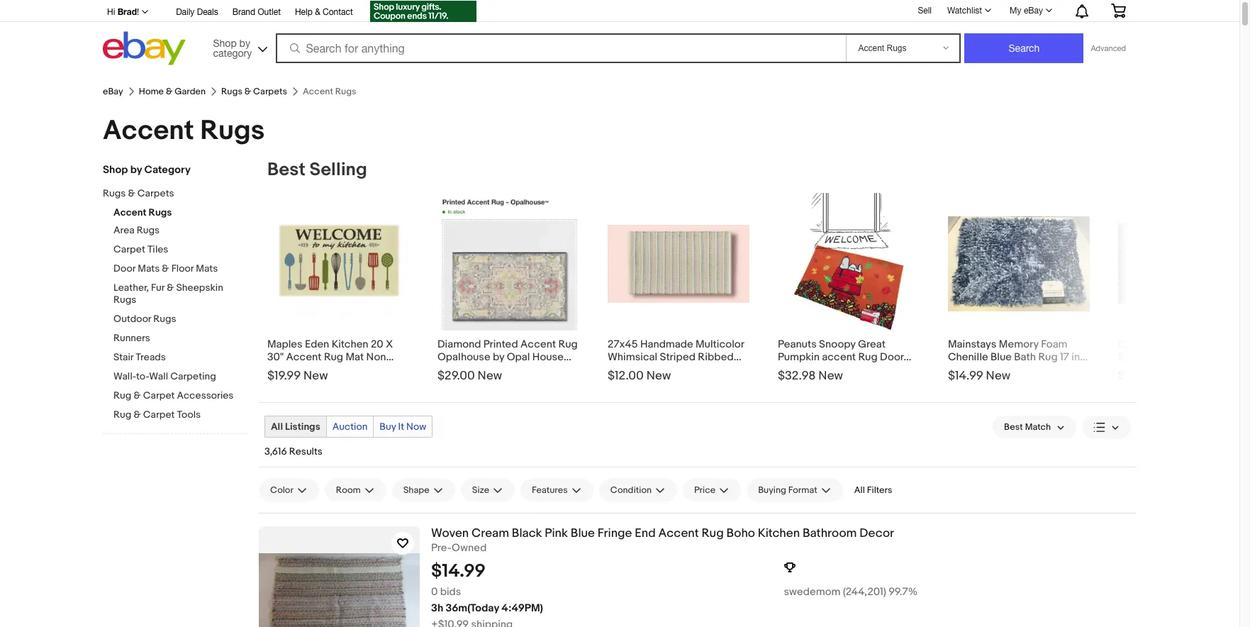 Task type: describe. For each thing, give the bounding box(es) containing it.
all listings link
[[265, 416, 326, 437]]

(244,201)
[[843, 585, 887, 599]]

black
[[512, 526, 542, 541]]

carpet inside peanuts snoopy great pumpkin accent rug door carpet 20in x32in
[[778, 363, 812, 377]]

peanuts
[[778, 338, 817, 351]]

(27in
[[469, 363, 492, 377]]

by inside diamond printed accent rug opalhouse by opal house 2'1" '9" (27in x 45in)
[[493, 350, 505, 364]]

x32in
[[838, 363, 866, 377]]

help & contact link
[[295, 5, 353, 21]]

none submit inside shop by category banner
[[965, 33, 1084, 63]]

pillowfort
[[674, 363, 720, 377]]

daily deals link
[[176, 5, 218, 21]]

rug inside mainstays memory foam chenille blue bath rug 17 in in
[[1039, 350, 1058, 364]]

opalhouse
[[438, 350, 491, 364]]

leather, fur & sheepskin rugs link
[[113, 282, 248, 307]]

27x45 handmade multicolor whimsical striped ribbed accent rug - pillowfort link
[[608, 335, 750, 377]]

kitchen
[[758, 526, 800, 541]]

home & garden
[[139, 86, 206, 97]]

sell link
[[912, 5, 938, 15]]

bathroom
[[803, 526, 857, 541]]

stair
[[113, 351, 133, 363]]

buying format
[[758, 484, 818, 496]]

condition button
[[599, 479, 678, 502]]

peanuts snoopy great pumpkin accent rug door carpet 20in x32in image
[[794, 193, 904, 335]]

best selling
[[267, 159, 367, 181]]

pre-
[[431, 541, 452, 555]]

whimsical
[[608, 350, 658, 364]]

foam
[[1042, 338, 1068, 351]]

sell
[[918, 5, 932, 15]]

0 vertical spatial rugs & carpets link
[[221, 86, 287, 97]]

pumpkin
[[778, 350, 820, 364]]

features button
[[521, 479, 594, 502]]

carpet down "wall"
[[143, 389, 175, 401]]

in
[[948, 363, 957, 377]]

leather,
[[113, 282, 149, 294]]

rugs & carpets accent rugs area rugs carpet tiles door mats & floor mats leather, fur & sheepskin rugs outdoor rugs runners stair treads wall-to-wall carpeting rug & carpet accessories rug & carpet tools
[[103, 187, 234, 421]]

rug inside 27x45 handmade multicolor whimsical striped ribbed accent rug - pillowfort
[[646, 363, 665, 377]]

category
[[213, 47, 252, 59]]

woven cream black pink blue fringe end accent rug boho kitchen bathroom decor link
[[431, 526, 1137, 541]]

in
[[1072, 350, 1080, 364]]

help
[[295, 7, 313, 17]]

carpets for rugs & carpets
[[253, 86, 287, 97]]

price button
[[683, 479, 741, 502]]

woven cream black pink blue fringe end accent rug boho kitchen bathroom decor image
[[259, 526, 420, 627]]

0
[[431, 585, 438, 599]]

wall-to-wall carpeting link
[[113, 370, 248, 384]]

area
[[113, 224, 135, 236]]

rugs up the area rugs link
[[149, 206, 172, 218]]

20in
[[815, 363, 836, 377]]

accent up 'shop by category'
[[103, 114, 194, 148]]

diamond printed accent rug opalhouse by opal house 2'1" '9" (27in x 45in) image
[[438, 197, 580, 331]]

accent inside rugs & carpets accent rugs area rugs carpet tiles door mats & floor mats leather, fur & sheepskin rugs outdoor rugs runners stair treads wall-to-wall carpeting rug & carpet accessories rug & carpet tools
[[113, 206, 146, 218]]

diamond
[[438, 338, 481, 351]]

mainstays memory foam chenille blue bath rug 17 in in link
[[948, 335, 1090, 377]]

ribbed
[[698, 350, 734, 364]]

sheepskin
[[176, 282, 223, 294]]

door inside peanuts snoopy great pumpkin accent rug door carpet 20in x32in
[[880, 350, 904, 364]]

4:49pm)
[[502, 601, 543, 615]]

3h
[[431, 601, 444, 615]]

home & garden link
[[139, 86, 206, 97]]

carpet down rug & carpet accessories 'link'
[[143, 409, 175, 421]]

& inside the account navigation
[[315, 7, 320, 17]]

help & contact
[[295, 7, 353, 17]]

garden
[[175, 86, 206, 97]]

hi
[[107, 7, 115, 17]]

woven cream black pink blue fringe end accent rug boho kitchen bathroom decor pre-owned
[[431, 526, 895, 555]]

buying
[[758, 484, 787, 496]]

3,616 results
[[265, 445, 323, 458]]

all listings
[[271, 421, 320, 433]]

filters
[[867, 484, 893, 496]]

account navigation
[[99, 0, 1137, 24]]

best for best selling
[[267, 159, 306, 181]]

x
[[494, 363, 500, 377]]

runners
[[113, 332, 150, 344]]

1 vertical spatial rugs & carpets link
[[103, 187, 238, 201]]

door mats & floor mats link
[[113, 262, 248, 276]]

chenille
[[948, 350, 989, 364]]

match
[[1025, 421, 1051, 433]]

maples eden kitchen 20 x 30" accent rug mat non skid slip nylon washable floral image
[[267, 210, 409, 318]]

shop by category
[[103, 163, 191, 177]]

wall
[[149, 370, 168, 382]]

daily
[[176, 7, 195, 17]]

tiles
[[147, 243, 168, 255]]

carpeting
[[170, 370, 216, 382]]

now
[[407, 421, 427, 433]]

best match button
[[993, 416, 1077, 438]]

brand
[[232, 7, 255, 17]]

outlet
[[258, 7, 281, 17]]

floor
[[171, 262, 194, 275]]

shop for shop by category
[[213, 37, 237, 49]]

rug & carpet tools link
[[113, 409, 248, 422]]

stair treads link
[[113, 351, 248, 365]]

rugs up outdoor
[[113, 294, 136, 306]]

brad
[[118, 6, 137, 17]]

get the coupon image
[[370, 1, 476, 22]]

new for $28.50 new
[[1160, 369, 1185, 383]]

accent inside 27x45 handmade multicolor whimsical striped ribbed accent rug - pillowfort
[[608, 363, 643, 377]]

blue for chenille
[[991, 350, 1012, 364]]

great
[[858, 338, 886, 351]]

decor
[[860, 526, 895, 541]]

27x45
[[608, 338, 638, 351]]

shop for shop by category
[[103, 163, 128, 177]]

room button
[[325, 479, 386, 502]]

(today
[[468, 601, 499, 615]]

rugs up area
[[103, 187, 126, 199]]

outdoor
[[113, 313, 151, 325]]

all for all listings
[[271, 421, 283, 433]]

$32.98
[[778, 369, 816, 383]]

fringe
[[598, 526, 632, 541]]



Task type: locate. For each thing, give the bounding box(es) containing it.
blue
[[991, 350, 1012, 364], [571, 526, 595, 541]]

0 vertical spatial carpets
[[253, 86, 287, 97]]

handmade
[[640, 338, 693, 351]]

accent inside woven cream black pink blue fringe end accent rug boho kitchen bathroom decor pre-owned
[[659, 526, 699, 541]]

ebay inside my ebay link
[[1024, 6, 1043, 16]]

6 new from the left
[[1160, 369, 1185, 383]]

rugs & carpets
[[221, 86, 287, 97]]

best left selling
[[267, 159, 306, 181]]

Search for anything text field
[[278, 35, 844, 62]]

0 vertical spatial all
[[271, 421, 283, 433]]

main content containing best selling
[[259, 159, 1251, 627]]

end
[[635, 526, 656, 541]]

woven
[[431, 526, 469, 541]]

striped
[[660, 350, 696, 364]]

accent down "27x45" in the bottom of the page
[[608, 363, 643, 377]]

$14.99
[[948, 369, 984, 383], [431, 560, 486, 582]]

accent up area
[[113, 206, 146, 218]]

swedemom (244,201) 99.7%
[[784, 585, 918, 599]]

$14.99 for $14.99 new
[[948, 369, 984, 383]]

1 vertical spatial carpets
[[137, 187, 174, 199]]

1 vertical spatial shop
[[103, 163, 128, 177]]

0 horizontal spatial door
[[113, 262, 136, 275]]

5 new from the left
[[986, 369, 1011, 383]]

shop by category banner
[[99, 0, 1137, 69]]

category
[[144, 163, 191, 177]]

$14.99 new
[[948, 369, 1011, 383]]

my ebay
[[1010, 6, 1043, 16]]

0 horizontal spatial all
[[271, 421, 283, 433]]

1 horizontal spatial mats
[[196, 262, 218, 275]]

rugs down the rugs & carpets
[[200, 114, 265, 148]]

new right $28.50
[[1160, 369, 1185, 383]]

all inside button
[[855, 484, 865, 496]]

0 vertical spatial $14.99
[[948, 369, 984, 383]]

0 vertical spatial door
[[113, 262, 136, 275]]

1 vertical spatial all
[[855, 484, 865, 496]]

0 vertical spatial by
[[239, 37, 250, 49]]

price
[[695, 484, 716, 496]]

rug
[[559, 338, 578, 351], [859, 350, 878, 364], [1039, 350, 1058, 364], [646, 363, 665, 377], [113, 389, 131, 401], [113, 409, 131, 421], [702, 526, 724, 541]]

new down chenille
[[986, 369, 1011, 383]]

blue for pink
[[571, 526, 595, 541]]

multicolor
[[696, 338, 744, 351]]

daily deals
[[176, 7, 218, 17]]

new for $12.00 new
[[647, 369, 671, 383]]

best left "match"
[[1005, 421, 1023, 433]]

$14.99 0 bids 3h 36m (today 4:49pm)
[[431, 560, 543, 615]]

1 horizontal spatial $14.99
[[948, 369, 984, 383]]

$19.99
[[267, 369, 301, 383]]

0 vertical spatial blue
[[991, 350, 1012, 364]]

new for $19.99 new
[[304, 369, 328, 383]]

by left opal at the bottom left of page
[[493, 350, 505, 364]]

3 new from the left
[[647, 369, 671, 383]]

new right $19.99
[[304, 369, 328, 383]]

1 vertical spatial by
[[130, 163, 142, 177]]

None submit
[[965, 33, 1084, 63]]

0 horizontal spatial ebay
[[103, 86, 123, 97]]

carpets for rugs & carpets accent rugs area rugs carpet tiles door mats & floor mats leather, fur & sheepskin rugs outdoor rugs runners stair treads wall-to-wall carpeting rug & carpet accessories rug & carpet tools
[[137, 187, 174, 199]]

advanced link
[[1084, 34, 1134, 62]]

treads
[[136, 351, 166, 363]]

accent rugs
[[103, 114, 265, 148]]

1 new from the left
[[304, 369, 328, 383]]

ebay right the my in the top right of the page
[[1024, 6, 1043, 16]]

0 horizontal spatial shop
[[103, 163, 128, 177]]

accent inside diamond printed accent rug opalhouse by opal house 2'1" '9" (27in x 45in)
[[521, 338, 556, 351]]

2 vertical spatial by
[[493, 350, 505, 364]]

1 vertical spatial ebay
[[103, 86, 123, 97]]

rug inside woven cream black pink blue fringe end accent rug boho kitchen bathroom decor pre-owned
[[702, 526, 724, 541]]

1 horizontal spatial carpets
[[253, 86, 287, 97]]

by
[[239, 37, 250, 49], [130, 163, 142, 177], [493, 350, 505, 364]]

ebay
[[1024, 6, 1043, 16], [103, 86, 123, 97]]

1 vertical spatial door
[[880, 350, 904, 364]]

shop left the category
[[103, 163, 128, 177]]

rugs up tiles
[[137, 224, 160, 236]]

shape button
[[392, 479, 455, 502]]

top rated plus image
[[784, 562, 796, 573]]

by left the category
[[130, 163, 142, 177]]

carpet down area
[[113, 243, 145, 255]]

blue right 'pink'
[[571, 526, 595, 541]]

memory
[[999, 338, 1039, 351]]

1 horizontal spatial best
[[1005, 421, 1023, 433]]

blue inside woven cream black pink blue fringe end accent rug boho kitchen bathroom decor pre-owned
[[571, 526, 595, 541]]

best inside dropdown button
[[1005, 421, 1023, 433]]

1 horizontal spatial blue
[[991, 350, 1012, 364]]

auction
[[333, 421, 368, 433]]

buying format button
[[747, 479, 843, 502]]

blue inside mainstays memory foam chenille blue bath rug 17 in in
[[991, 350, 1012, 364]]

carpets inside rugs & carpets accent rugs area rugs carpet tiles door mats & floor mats leather, fur & sheepskin rugs outdoor rugs runners stair treads wall-to-wall carpeting rug & carpet accessories rug & carpet tools
[[137, 187, 174, 199]]

ebay link
[[103, 86, 123, 97]]

mainstays memory foam chenille blue bath rug 17 in in image
[[948, 217, 1090, 311]]

buy
[[380, 421, 396, 433]]

rug inside diamond printed accent rug opalhouse by opal house 2'1" '9" (27in x 45in)
[[559, 338, 578, 351]]

by down brand
[[239, 37, 250, 49]]

all up 3,616
[[271, 421, 283, 433]]

$28.50 new
[[1119, 369, 1185, 383]]

27x45 handmade multicolor whimsical striped ribbed accent rug - pillowfort image
[[608, 225, 750, 303]]

new for $14.99 new
[[986, 369, 1011, 383]]

mainstays
[[948, 338, 997, 351]]

shape
[[403, 484, 430, 496]]

best for best match
[[1005, 421, 1023, 433]]

opalhouse accent rug mix scatter 24 inches x 36 inches indoor outdoor striped image
[[1119, 223, 1251, 305]]

0 vertical spatial ebay
[[1024, 6, 1043, 16]]

carpets
[[253, 86, 287, 97], [137, 187, 174, 199]]

accent up 45in)
[[521, 338, 556, 351]]

36m
[[446, 601, 468, 615]]

all for all filters
[[855, 484, 865, 496]]

format
[[789, 484, 818, 496]]

by inside shop by category
[[239, 37, 250, 49]]

by for category
[[239, 37, 250, 49]]

shop by category
[[213, 37, 252, 59]]

$28.50
[[1119, 369, 1157, 383]]

1 mats from the left
[[138, 262, 160, 275]]

fur
[[151, 282, 165, 294]]

condition
[[611, 484, 652, 496]]

ebay left home
[[103, 86, 123, 97]]

0 vertical spatial shop
[[213, 37, 237, 49]]

runners link
[[113, 332, 248, 345]]

new for $32.98 new
[[819, 369, 843, 383]]

0 horizontal spatial best
[[267, 159, 306, 181]]

1 horizontal spatial shop
[[213, 37, 237, 49]]

new down striped
[[647, 369, 671, 383]]

carpet down peanuts
[[778, 363, 812, 377]]

opal
[[507, 350, 530, 364]]

0 vertical spatial best
[[267, 159, 306, 181]]

area rugs link
[[113, 224, 248, 238]]

0 horizontal spatial carpets
[[137, 187, 174, 199]]

by for category
[[130, 163, 142, 177]]

my
[[1010, 6, 1022, 16]]

bath
[[1015, 350, 1036, 364]]

all left 'filters'
[[855, 484, 865, 496]]

2'1"
[[438, 363, 453, 377]]

'9"
[[455, 363, 467, 377]]

0 horizontal spatial $14.99
[[431, 560, 486, 582]]

door
[[113, 262, 136, 275], [880, 350, 904, 364]]

new for $29.00 new
[[478, 369, 502, 383]]

all
[[271, 421, 283, 433], [855, 484, 865, 496]]

mats
[[138, 262, 160, 275], [196, 262, 218, 275]]

color
[[270, 484, 294, 496]]

carpet
[[113, 243, 145, 255], [778, 363, 812, 377], [143, 389, 175, 401], [143, 409, 175, 421]]

wall-
[[113, 370, 136, 382]]

$14.99 inside the $14.99 0 bids 3h 36m (today 4:49pm)
[[431, 560, 486, 582]]

owned
[[452, 541, 487, 555]]

99.7%
[[889, 585, 918, 599]]

1 horizontal spatial door
[[880, 350, 904, 364]]

$14.99 up bids
[[431, 560, 486, 582]]

accent right "end"
[[659, 526, 699, 541]]

0 horizontal spatial by
[[130, 163, 142, 177]]

1 horizontal spatial ebay
[[1024, 6, 1043, 16]]

rugs up runners link
[[153, 313, 176, 325]]

your shopping cart image
[[1111, 4, 1127, 18]]

rug inside peanuts snoopy great pumpkin accent rug door carpet 20in x32in
[[859, 350, 878, 364]]

door up leather,
[[113, 262, 136, 275]]

peanuts snoopy great pumpkin accent rug door carpet 20in x32in
[[778, 338, 904, 377]]

rugs
[[221, 86, 243, 97], [200, 114, 265, 148], [103, 187, 126, 199], [149, 206, 172, 218], [137, 224, 160, 236], [113, 294, 136, 306], [153, 313, 176, 325]]

shop inside shop by category
[[213, 37, 237, 49]]

carpets down shop by category dropdown button
[[253, 86, 287, 97]]

peanuts snoopy great pumpkin accent rug door carpet 20in x32in link
[[778, 335, 920, 377]]

carpets down 'shop by category'
[[137, 187, 174, 199]]

new left 45in)
[[478, 369, 502, 383]]

room
[[336, 484, 361, 496]]

1 vertical spatial best
[[1005, 421, 1023, 433]]

all filters
[[855, 484, 893, 496]]

mats up fur
[[138, 262, 160, 275]]

buy it now link
[[374, 416, 432, 437]]

3,616
[[265, 445, 287, 458]]

1 vertical spatial $14.99
[[431, 560, 486, 582]]

door right x32in
[[880, 350, 904, 364]]

$14.99 down chenille
[[948, 369, 984, 383]]

0 horizontal spatial mats
[[138, 262, 160, 275]]

1 horizontal spatial by
[[239, 37, 250, 49]]

bids
[[440, 585, 461, 599]]

mats up "sheepskin"
[[196, 262, 218, 275]]

4 new from the left
[[819, 369, 843, 383]]

size
[[472, 484, 490, 496]]

1 vertical spatial blue
[[571, 526, 595, 541]]

contact
[[323, 7, 353, 17]]

buy it now
[[380, 421, 427, 433]]

watchlist
[[948, 6, 983, 16]]

watchlist link
[[940, 2, 998, 19]]

door inside rugs & carpets accent rugs area rugs carpet tiles door mats & floor mats leather, fur & sheepskin rugs outdoor rugs runners stair treads wall-to-wall carpeting rug & carpet accessories rug & carpet tools
[[113, 262, 136, 275]]

2 new from the left
[[478, 369, 502, 383]]

features
[[532, 484, 568, 496]]

shop down deals
[[213, 37, 237, 49]]

2 mats from the left
[[196, 262, 218, 275]]

new down the accent
[[819, 369, 843, 383]]

-
[[668, 363, 672, 377]]

$14.99 for $14.99 0 bids 3h 36m (today 4:49pm)
[[431, 560, 486, 582]]

blue left bath
[[991, 350, 1012, 364]]

view: list view image
[[1094, 420, 1120, 434]]

best
[[267, 159, 306, 181], [1005, 421, 1023, 433]]

printed
[[484, 338, 518, 351]]

0 horizontal spatial blue
[[571, 526, 595, 541]]

main content
[[259, 159, 1251, 627]]

2 horizontal spatial by
[[493, 350, 505, 364]]

rugs down the category
[[221, 86, 243, 97]]

1 horizontal spatial all
[[855, 484, 865, 496]]



Task type: vqa. For each thing, say whether or not it's contained in the screenshot.
Clubs
no



